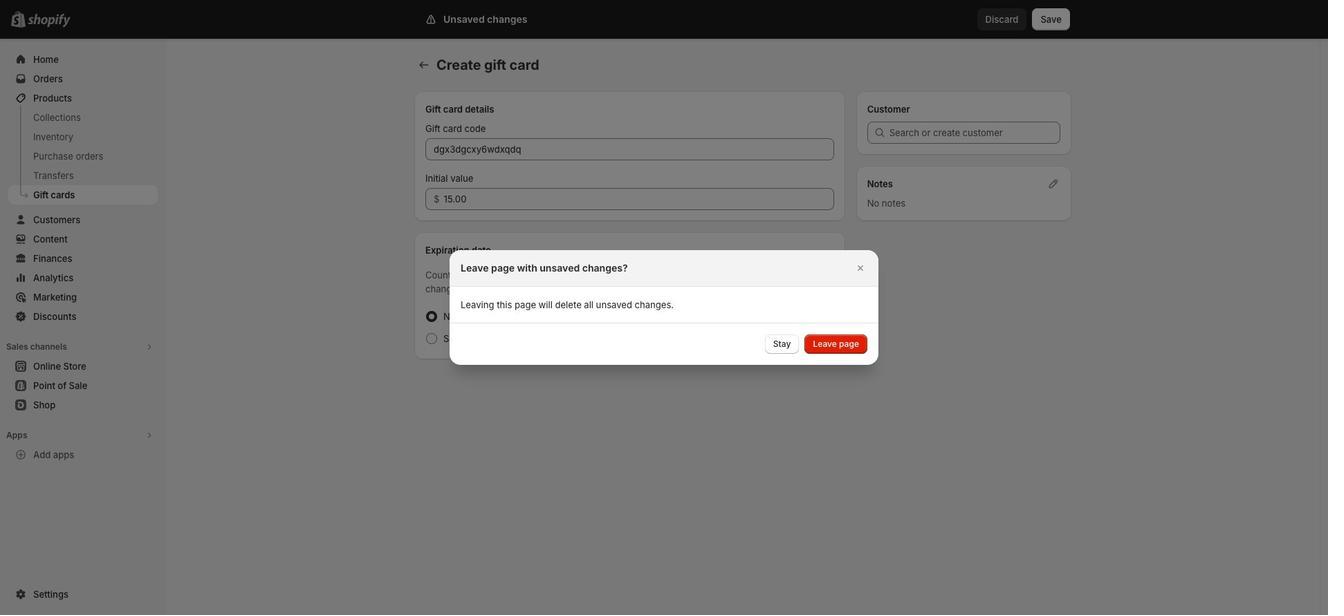 Task type: describe. For each thing, give the bounding box(es) containing it.
shopify image
[[30, 14, 73, 28]]



Task type: locate. For each thing, give the bounding box(es) containing it.
dialog
[[0, 251, 1329, 365]]



Task type: vqa. For each thing, say whether or not it's contained in the screenshot.
Shopify image
yes



